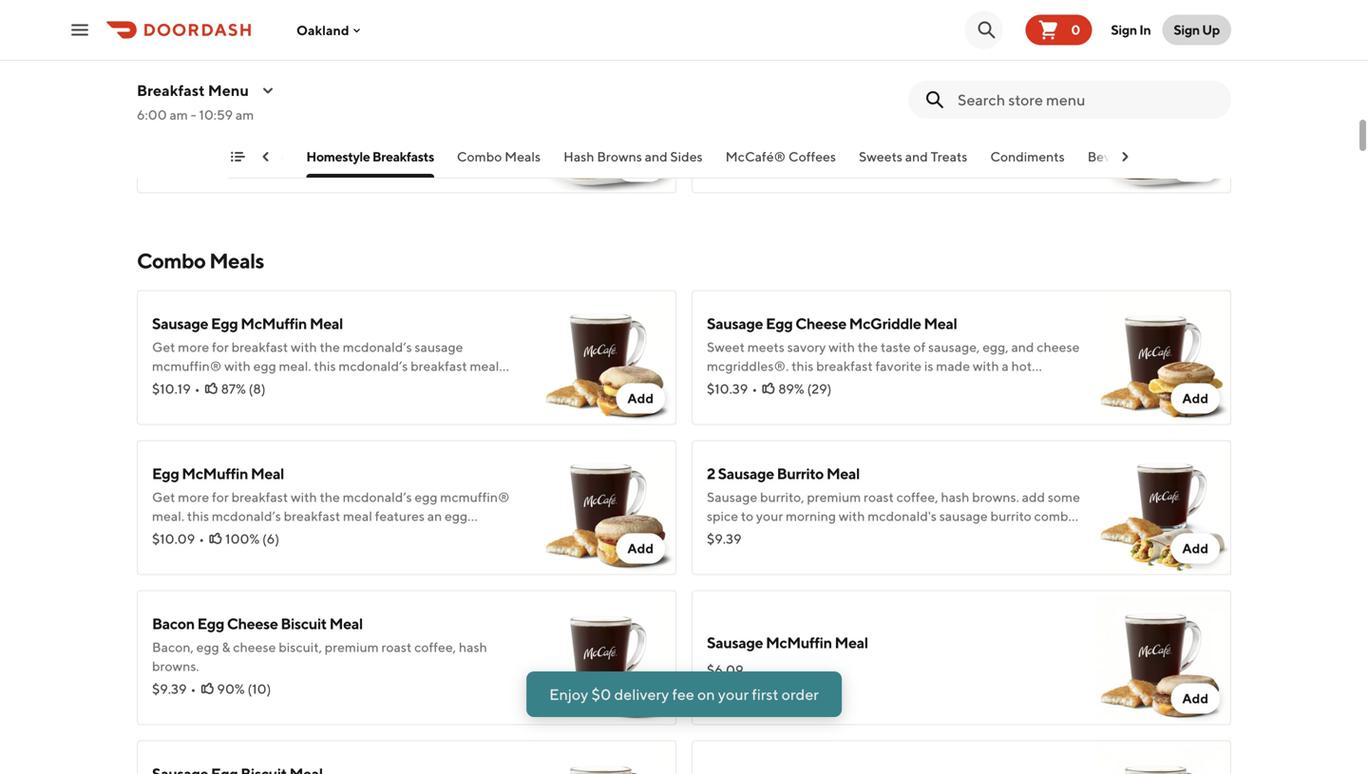 Task type: locate. For each thing, give the bounding box(es) containing it.
combo inside button
[[457, 149, 502, 164]]

add button for sausage egg cheese mcgriddle meal
[[1171, 383, 1220, 414]]

0 horizontal spatial $9.39
[[152, 681, 187, 697]]

1 vertical spatial mcmuffin
[[182, 465, 248, 483]]

sausage egg cheese mcgriddle meal
[[707, 314, 957, 333]]

hash
[[459, 639, 487, 655]]

items
[[250, 149, 284, 164]]

1 horizontal spatial meals
[[505, 149, 541, 164]]

1 vertical spatial $9.39
[[152, 681, 187, 697]]

cheese
[[795, 314, 846, 333], [227, 615, 278, 633]]

0 horizontal spatial cheese
[[227, 615, 278, 633]]

sign for sign in
[[1111, 22, 1137, 38]]

sausage egg mcmuffin meal image
[[542, 290, 676, 425]]

add for bacon egg cheese biscuit meal
[[627, 691, 654, 706]]

and left sides
[[645, 149, 668, 164]]

0 horizontal spatial meals
[[209, 248, 264, 273]]

sausage up $6.09
[[707, 634, 763, 652]]

if
[[152, 107, 161, 123]]

$9.39 for $9.39 •
[[152, 681, 187, 697]]

and inside hotcakes if you love pancakes, you've got to try mcdonald's hotcakes with a side of real butter and sweet maple flavored hotcake syrup. this mcdonald's breakfast comes with 3 golden brown hotcakes.
[[299, 126, 321, 142]]

with left 3
[[388, 145, 415, 161]]

cheese left mcgriddle
[[795, 314, 846, 333]]

1 vertical spatial with
[[388, 145, 415, 161]]

add button
[[1171, 1, 1220, 32], [616, 152, 665, 182], [616, 383, 665, 414], [1171, 383, 1220, 414], [616, 533, 665, 564], [1171, 533, 1220, 564], [616, 684, 665, 714], [1171, 684, 1220, 714]]

hotcakes.
[[152, 164, 210, 180]]

menu up 10:59
[[208, 81, 249, 99]]

sign up
[[1174, 22, 1220, 38]]

combo meals
[[457, 149, 541, 164], [137, 248, 264, 273]]

breakfast menu
[[137, 81, 249, 99]]

sweets and treats
[[859, 149, 968, 164]]

$10.39
[[707, 381, 748, 397]]

1 vertical spatial mcdonald's
[[215, 145, 284, 161]]

mcmuffin
[[241, 314, 307, 333], [182, 465, 248, 483], [766, 634, 832, 652]]

got
[[321, 107, 341, 123]]

egg up egg in the bottom left of the page
[[197, 615, 224, 633]]

delivery
[[614, 685, 669, 704]]

combo
[[457, 149, 502, 164], [137, 248, 206, 273]]

hotcake
[[455, 126, 504, 142]]

scroll menu navigation left image
[[258, 149, 274, 164]]

0 vertical spatial meals
[[505, 149, 541, 164]]

1 vertical spatial meals
[[209, 248, 264, 273]]

87%
[[221, 381, 246, 397]]

0 horizontal spatial combo meals
[[137, 248, 264, 273]]

am left -
[[170, 107, 188, 123]]

0 horizontal spatial sign
[[1111, 22, 1137, 38]]

0 vertical spatial $9.39
[[707, 531, 742, 547]]

add for egg mcmuffin meal
[[627, 541, 654, 556]]

and up breakfast at top left
[[299, 126, 321, 142]]

combo down hotcake
[[457, 149, 502, 164]]

biscuit,
[[279, 639, 322, 655]]

meals
[[505, 149, 541, 164], [209, 248, 264, 273]]

mcmuffin up 100%
[[182, 465, 248, 483]]

real
[[233, 126, 255, 142]]

90% (10)
[[217, 681, 271, 697]]

menu for view menu
[[696, 735, 737, 753]]

view menu button
[[620, 725, 749, 763]]

egg for sausage egg mcmuffin meal
[[211, 314, 238, 333]]

2 horizontal spatial and
[[905, 149, 928, 164]]

mcdonald's
[[378, 107, 447, 123], [215, 145, 284, 161]]

sausage egg mcmuffin meal
[[152, 314, 343, 333]]

combo meals down hotcake
[[457, 149, 541, 164]]

sausage for sausage mcmuffin meal
[[707, 634, 763, 652]]

mcmuffin up order
[[766, 634, 832, 652]]

sausage
[[152, 314, 208, 333], [707, 314, 763, 333], [718, 465, 774, 483], [707, 634, 763, 652]]

egg
[[211, 314, 238, 333], [766, 314, 793, 333], [152, 465, 179, 483], [197, 615, 224, 633]]

sausage egg biscuit meal image
[[542, 741, 676, 774]]

cheese inside bacon egg cheese biscuit meal bacon, egg & cheese biscuit, premium roast coffee, hash browns.
[[227, 615, 278, 633]]

show menu categories image
[[230, 149, 245, 164]]

0 vertical spatial with
[[152, 126, 178, 142]]

egg inside bacon egg cheese biscuit meal bacon, egg & cheese biscuit, premium roast coffee, hash browns.
[[197, 615, 224, 633]]

enjoy $0 delivery fee on your first order
[[549, 685, 819, 704]]

to
[[344, 107, 357, 123]]

$9.39 down "2"
[[707, 531, 742, 547]]

2 sign from the left
[[1174, 22, 1200, 38]]

(29)
[[807, 381, 832, 397]]

1 sign from the left
[[1111, 22, 1137, 38]]

homestyle breakfasts
[[306, 149, 434, 164]]

add button for 2 sausage burrito meal
[[1171, 533, 1220, 564]]

menu for breakfast menu
[[208, 81, 249, 99]]

try
[[359, 107, 376, 123]]

combo down hotcakes.
[[137, 248, 206, 273]]

2 vertical spatial mcmuffin
[[766, 634, 832, 652]]

0 horizontal spatial and
[[299, 126, 321, 142]]

1 vertical spatial combo
[[137, 248, 206, 273]]

flavored
[[403, 126, 452, 142]]

sausage mcmuffin meal
[[707, 634, 868, 652]]

1 horizontal spatial $9.39
[[707, 531, 742, 547]]

add for sausage mcmuffin meal
[[1182, 691, 1208, 706]]

menu
[[208, 81, 249, 99], [696, 735, 737, 753]]

sausage up $10.39 •
[[707, 314, 763, 333]]

sign in
[[1111, 22, 1151, 38]]

menu right view
[[696, 735, 737, 753]]

1 horizontal spatial menu
[[696, 735, 737, 753]]

in
[[1139, 22, 1151, 38]]

add button for sausage mcmuffin meal
[[1171, 684, 1220, 714]]

breakfast
[[137, 81, 205, 99]]

1 horizontal spatial mcdonald's
[[378, 107, 447, 123]]

and
[[299, 126, 321, 142], [645, 149, 668, 164], [905, 149, 928, 164]]

add for sausage egg mcmuffin meal
[[627, 390, 654, 406]]

open menu image
[[68, 19, 91, 41]]

cheese for biscuit
[[227, 615, 278, 633]]

sign
[[1111, 22, 1137, 38], [1174, 22, 1200, 38]]

• right $10.19 on the left of page
[[195, 381, 200, 397]]

1 horizontal spatial combo
[[457, 149, 502, 164]]

menu inside button
[[696, 735, 737, 753]]

menus image
[[260, 83, 276, 98]]

•
[[195, 381, 200, 397], [752, 381, 757, 397], [199, 531, 204, 547], [191, 681, 196, 697]]

bacon
[[152, 615, 195, 633]]

premium
[[325, 639, 379, 655]]

• for meal
[[199, 531, 204, 547]]

on
[[697, 685, 715, 704]]

you've
[[279, 107, 318, 123]]

10:59
[[199, 107, 233, 123]]

mcmuffin up (8)
[[241, 314, 307, 333]]

hotcakes and sausage image
[[1096, 0, 1231, 43]]

cheese up 'cheese'
[[227, 615, 278, 633]]

egg up 89%
[[766, 314, 793, 333]]

• right $10.09
[[199, 531, 204, 547]]

a
[[181, 126, 188, 142]]

sausage up $10.19 •
[[152, 314, 208, 333]]

beverages button
[[1088, 147, 1151, 178]]

1 horizontal spatial combo meals
[[457, 149, 541, 164]]

condiments
[[990, 149, 1065, 164]]

2 sausage burrito meal
[[707, 465, 860, 483]]

0 vertical spatial cheese
[[795, 314, 846, 333]]

0 horizontal spatial menu
[[208, 81, 249, 99]]

hash
[[564, 149, 594, 164]]

1 vertical spatial cheese
[[227, 615, 278, 633]]

combo meals up sausage egg mcmuffin meal
[[137, 248, 264, 273]]

sausage egg cheese mcgriddle meal image
[[1096, 290, 1231, 425]]

your
[[718, 685, 749, 704]]

sign inside sign in link
[[1111, 22, 1137, 38]]

sign left the in
[[1111, 22, 1137, 38]]

$9.39
[[707, 531, 742, 547], [152, 681, 187, 697]]

first
[[752, 685, 779, 704]]

egg
[[196, 639, 219, 655]]

100%
[[225, 531, 260, 547]]

am up the real
[[235, 107, 254, 123]]

and left 'treats'
[[905, 149, 928, 164]]

1 horizontal spatial with
[[388, 145, 415, 161]]

1 vertical spatial combo meals
[[137, 248, 264, 273]]

sign left the up
[[1174, 22, 1200, 38]]

browns
[[597, 149, 642, 164]]

egg up 87%
[[211, 314, 238, 333]]

meals up sausage egg mcmuffin meal
[[209, 248, 264, 273]]

0 vertical spatial mcdonald's
[[378, 107, 447, 123]]

0 vertical spatial combo
[[457, 149, 502, 164]]

treats
[[931, 149, 968, 164]]

mcgriddle
[[849, 314, 921, 333]]

meal inside bacon egg cheese biscuit meal bacon, egg & cheese biscuit, premium roast coffee, hash browns.
[[329, 615, 363, 633]]

0 vertical spatial menu
[[208, 81, 249, 99]]

with left a
[[152, 126, 178, 142]]

egg for sausage egg cheese mcgriddle meal
[[766, 314, 793, 333]]

1 horizontal spatial cheese
[[795, 314, 846, 333]]

meals left hash
[[505, 149, 541, 164]]

1 horizontal spatial am
[[235, 107, 254, 123]]

• right $10.39
[[752, 381, 757, 397]]

sausage right "2"
[[718, 465, 774, 483]]

0 horizontal spatial combo
[[137, 248, 206, 273]]

1 vertical spatial menu
[[696, 735, 737, 753]]

0 horizontal spatial am
[[170, 107, 188, 123]]

syrup.
[[152, 145, 188, 161]]

1 horizontal spatial sign
[[1174, 22, 1200, 38]]

sign up link
[[1162, 15, 1231, 45]]

$9.39 down the browns. at the left bottom of the page
[[152, 681, 187, 697]]

sign inside sign up link
[[1174, 22, 1200, 38]]



Task type: describe. For each thing, give the bounding box(es) containing it.
$10.39 •
[[707, 381, 757, 397]]

browns.
[[152, 658, 199, 674]]

0 vertical spatial combo meals
[[457, 149, 541, 164]]

burrito
[[777, 465, 824, 483]]

golden
[[428, 145, 470, 161]]

scroll menu navigation right image
[[1117, 149, 1132, 164]]

sausage for sausage egg cheese mcgriddle meal
[[707, 314, 763, 333]]

oakland
[[296, 22, 349, 38]]

sausage egg cheese biscuit meal image
[[1096, 741, 1231, 774]]

0 button
[[1026, 15, 1092, 45]]

brown
[[472, 145, 511, 161]]

$10.19 •
[[152, 381, 200, 397]]

sides
[[670, 149, 703, 164]]

up
[[1202, 22, 1220, 38]]

cheese for mcgriddle
[[795, 314, 846, 333]]

add button for bacon egg cheese biscuit meal
[[616, 684, 665, 714]]

$10.09
[[152, 531, 195, 547]]

hotcakes
[[450, 107, 505, 123]]

coffee,
[[414, 639, 456, 655]]

mccafé® coffees button
[[726, 147, 836, 178]]

popular
[[200, 149, 247, 164]]

0 vertical spatial mcmuffin
[[241, 314, 307, 333]]

of
[[218, 126, 230, 142]]

sausage for sausage egg mcmuffin meal
[[152, 314, 208, 333]]

mcmuffin for sausage mcmuffin meal
[[766, 634, 832, 652]]

sausage mcmuffin meal image
[[1096, 590, 1231, 725]]

(10)
[[247, 681, 271, 697]]

add for sausage egg cheese mcgriddle meal
[[1182, 390, 1208, 406]]

comes
[[346, 145, 386, 161]]

hotcakes if you love pancakes, you've got to try mcdonald's hotcakes with a side of real butter and sweet maple flavored hotcake syrup. this mcdonald's breakfast comes with 3 golden brown hotcakes.
[[152, 83, 511, 180]]

89% (29)
[[778, 381, 832, 397]]

$10.19
[[152, 381, 191, 397]]

sweets
[[859, 149, 903, 164]]

breakfasts
[[372, 149, 434, 164]]

love
[[188, 107, 214, 123]]

egg mcmuffin meal
[[152, 465, 284, 483]]

you
[[163, 107, 186, 123]]

3
[[417, 145, 425, 161]]

2
[[707, 465, 715, 483]]

popular items button
[[200, 147, 284, 178]]

87% (8)
[[221, 381, 266, 397]]

hotcakes image
[[542, 58, 676, 193]]

hotcakes
[[152, 83, 215, 101]]

1 am from the left
[[170, 107, 188, 123]]

89%
[[778, 381, 804, 397]]

this
[[191, 145, 213, 161]]

meals inside button
[[505, 149, 541, 164]]

mcmuffin for egg mcmuffin meal
[[182, 465, 248, 483]]

homestyle
[[306, 149, 370, 164]]

&
[[222, 639, 230, 655]]

$0
[[591, 685, 611, 704]]

roast
[[381, 639, 412, 655]]

sign in link
[[1100, 11, 1162, 49]]

coffees
[[788, 149, 836, 164]]

sweets and treats button
[[859, 147, 968, 178]]

breakfast
[[287, 145, 344, 161]]

combo meals button
[[457, 147, 541, 178]]

biscuit
[[281, 615, 327, 633]]

$9.39 for $9.39
[[707, 531, 742, 547]]

hash browns and sides
[[564, 149, 703, 164]]

view menu
[[658, 735, 737, 753]]

sweet
[[324, 126, 360, 142]]

bacon egg cheese biscuit meal bacon, egg & cheese biscuit, premium roast coffee, hash browns.
[[152, 615, 487, 674]]

• for mcmuffin
[[195, 381, 200, 397]]

big breakfast with muffin image
[[1096, 58, 1231, 193]]

6:00 am - 10:59 am
[[137, 107, 254, 123]]

6:00
[[137, 107, 167, 123]]

0 horizontal spatial mcdonald's
[[215, 145, 284, 161]]

0 horizontal spatial with
[[152, 126, 178, 142]]

egg mcmuffin meal image
[[542, 440, 676, 575]]

bacon,
[[152, 639, 194, 655]]

bacon egg cheese biscuit meal image
[[542, 590, 676, 725]]

oakland button
[[296, 22, 364, 38]]

beverages
[[1088, 149, 1151, 164]]

condiments button
[[990, 147, 1065, 178]]

mccafé®
[[726, 149, 786, 164]]

egg up $10.09
[[152, 465, 179, 483]]

90%
[[217, 681, 245, 697]]

add button for egg mcmuffin meal
[[616, 533, 665, 564]]

maple
[[363, 126, 400, 142]]

(6)
[[262, 531, 279, 547]]

$9.39 •
[[152, 681, 196, 697]]

cheese
[[233, 639, 276, 655]]

add button for sausage egg mcmuffin meal
[[616, 383, 665, 414]]

popular items
[[200, 149, 284, 164]]

100% (6)
[[225, 531, 279, 547]]

fee
[[672, 685, 694, 704]]

add for 2 sausage burrito meal
[[1182, 541, 1208, 556]]

• for cheese
[[752, 381, 757, 397]]

enjoy
[[549, 685, 588, 704]]

2 am from the left
[[235, 107, 254, 123]]

1 horizontal spatial and
[[645, 149, 668, 164]]

(8)
[[249, 381, 266, 397]]

2 sausage burrito meal image
[[1096, 440, 1231, 575]]

$6.09
[[707, 662, 743, 678]]

$10.09 •
[[152, 531, 204, 547]]

-
[[191, 107, 196, 123]]

sign for sign up
[[1174, 22, 1200, 38]]

order
[[782, 685, 819, 704]]

• down the browns. at the left bottom of the page
[[191, 681, 196, 697]]

egg for bacon egg cheese biscuit meal bacon, egg & cheese biscuit, premium roast coffee, hash browns.
[[197, 615, 224, 633]]

Item Search search field
[[958, 89, 1216, 110]]

hash browns and sides button
[[564, 147, 703, 178]]

view
[[658, 735, 693, 753]]

mccafé® coffees
[[726, 149, 836, 164]]



Task type: vqa. For each thing, say whether or not it's contained in the screenshot.
Burrito at the bottom right of the page
yes



